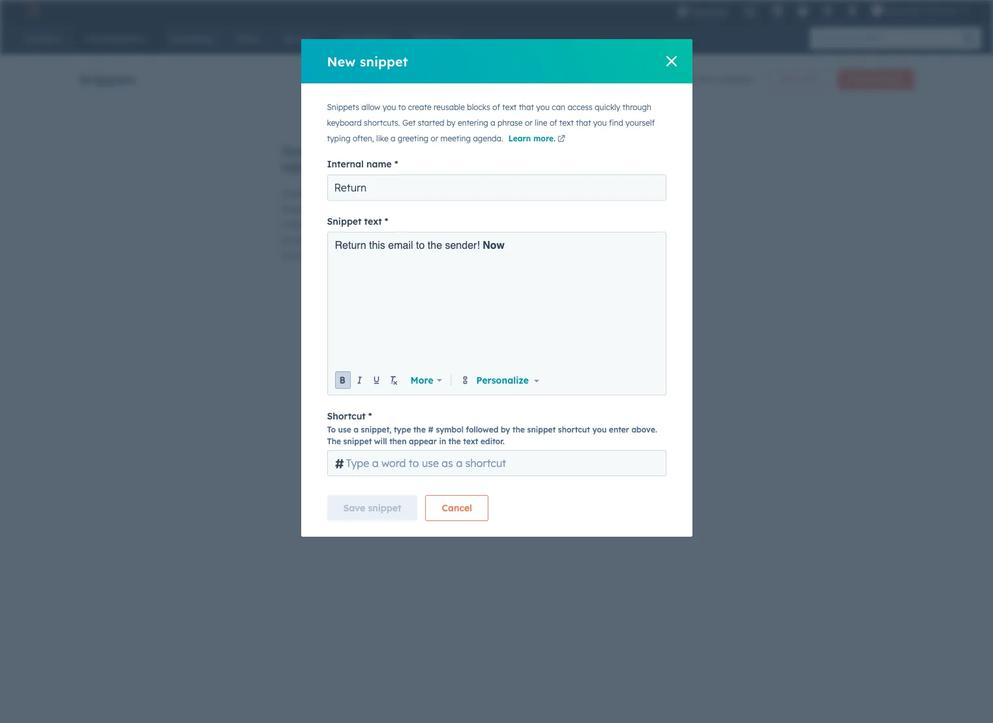 Task type: locate. For each thing, give the bounding box(es) containing it.
sent
[[368, 203, 386, 215]]

0 horizontal spatial by
[[447, 118, 456, 128]]

editor.
[[481, 437, 505, 447]]

you left can
[[536, 102, 550, 112]]

0 vertical spatial by
[[447, 118, 456, 128]]

1 horizontal spatial by
[[501, 425, 510, 435]]

your up return
[[350, 219, 369, 231]]

more button
[[402, 374, 451, 387]]

text up phrase
[[502, 102, 517, 112]]

create for create snippet
[[849, 74, 873, 84]]

or left line
[[525, 118, 533, 128]]

this
[[369, 240, 385, 252]]

type down send
[[451, 235, 470, 247]]

help image
[[797, 6, 809, 18]]

1 horizontal spatial a
[[391, 134, 396, 143]]

1 horizontal spatial type
[[451, 235, 470, 247]]

reusable
[[434, 102, 465, 112]]

emails down started
[[401, 143, 443, 159]]

0 horizontal spatial #
[[335, 456, 344, 472]]

in
[[327, 203, 335, 215], [340, 219, 348, 231], [439, 437, 446, 447]]

create snippet
[[849, 74, 903, 84]]

1 horizontal spatial in
[[340, 219, 348, 231]]

0 vertical spatial new
[[327, 53, 356, 69]]

studios
[[928, 5, 958, 16]]

by down reusable
[[447, 118, 456, 128]]

or down started
[[431, 134, 438, 143]]

that down access
[[576, 118, 591, 128]]

help button
[[792, 0, 814, 21]]

0 vertical spatial save
[[281, 143, 313, 159]]

0 horizontal spatial new
[[327, 53, 356, 69]]

the left same
[[281, 250, 295, 262]]

0 horizontal spatial save
[[281, 143, 313, 159]]

notes down responses
[[281, 219, 305, 231]]

# up appear
[[428, 425, 434, 435]]

snippet
[[327, 216, 362, 228]]

new snippet
[[327, 53, 408, 69]]

save for save snippet
[[343, 503, 365, 515]]

that up phrase
[[519, 102, 534, 112]]

create up responses
[[281, 188, 310, 200]]

2 vertical spatial notes
[[347, 235, 371, 247]]

create down search hubspot search box
[[849, 74, 873, 84]]

None text field
[[335, 239, 659, 369]]

by up editor.
[[501, 425, 510, 435]]

then
[[389, 437, 407, 447]]

new
[[327, 53, 356, 69], [779, 74, 795, 84]]

1 vertical spatial create
[[281, 188, 310, 200]]

2 vertical spatial emails
[[281, 235, 309, 247]]

of
[[700, 74, 709, 85], [493, 102, 500, 112], [550, 118, 557, 128]]

create
[[849, 74, 873, 84], [281, 188, 310, 200]]

1 horizontal spatial new
[[779, 74, 795, 84]]

notes up over
[[347, 235, 371, 247]]

to up get
[[398, 102, 406, 112]]

upgrade
[[691, 7, 728, 17]]

by
[[447, 118, 456, 128], [501, 425, 510, 435]]

new for new folder
[[779, 74, 795, 84]]

0 horizontal spatial emails
[[281, 235, 309, 247]]

create inside 'create shortcuts to your most common responses in emails sent to prospects and notes logged in your crm. quickly send emails and log notes without having to type the same thing over and over.'
[[281, 188, 310, 200]]

text inside shortcut to use a snippet, type the # symbol followed by the snippet shortcut you enter above. the snippet will then appear in the text editor.
[[463, 437, 478, 447]]

most
[[389, 188, 410, 200]]

0 vertical spatial emails
[[401, 143, 443, 159]]

snippets inside snippets banner
[[79, 71, 136, 87]]

1 horizontal spatial or
[[525, 118, 533, 128]]

you left enter
[[592, 425, 607, 435]]

hubspot image
[[23, 3, 39, 18]]

a inside shortcut to use a snippet, type the # symbol followed by the snippet shortcut you enter above. the snippet will then appear in the text editor.
[[354, 425, 359, 435]]

entering
[[458, 118, 488, 128]]

0 horizontal spatial snippets
[[79, 71, 136, 87]]

snippet
[[360, 53, 408, 69], [876, 74, 903, 84], [527, 425, 556, 435], [343, 437, 372, 447], [368, 503, 401, 515]]

blocks
[[467, 102, 490, 112]]

1 vertical spatial new
[[779, 74, 795, 84]]

emails up snippet text
[[337, 203, 365, 215]]

settings image
[[822, 6, 834, 18]]

or
[[525, 118, 533, 128], [431, 134, 438, 143]]

2 horizontal spatial of
[[700, 74, 709, 85]]

snippets for snippets
[[79, 71, 136, 87]]

of right blocks
[[493, 102, 500, 112]]

0 of 5 created
[[692, 74, 752, 85]]

0 horizontal spatial or
[[431, 134, 438, 143]]

of right line
[[550, 118, 557, 128]]

save snippet button
[[327, 496, 418, 522]]

2 horizontal spatial in
[[439, 437, 446, 447]]

1 horizontal spatial snippets
[[327, 102, 359, 112]]

0 horizontal spatial that
[[519, 102, 534, 112]]

create inside button
[[849, 74, 873, 84]]

2 vertical spatial of
[[550, 118, 557, 128]]

will
[[374, 437, 387, 447]]

your up sent
[[367, 188, 386, 200]]

snippets
[[79, 71, 136, 87], [327, 102, 359, 112]]

dialog
[[301, 39, 692, 537]]

1 vertical spatial #
[[335, 456, 344, 472]]

close image
[[666, 56, 677, 67]]

new folder
[[779, 74, 819, 84]]

you
[[383, 102, 396, 112], [536, 102, 550, 112], [593, 118, 607, 128], [592, 425, 607, 435]]

#
[[428, 425, 434, 435], [335, 456, 344, 472]]

snippets for snippets allow you to create reusable blocks of text that you can access quickly through keyboard shortcuts. get started by entering a phrase or line of text that you find yourself typing often, like a greeting or meeting agenda.
[[327, 102, 359, 112]]

2 link opens in a new window image from the top
[[558, 136, 565, 143]]

0 vertical spatial of
[[700, 74, 709, 85]]

notes up shortcuts
[[328, 159, 363, 175]]

shortcuts
[[313, 188, 353, 200]]

in up log
[[340, 219, 348, 231]]

calling icon button
[[739, 1, 761, 20]]

to down send
[[440, 235, 448, 247]]

more
[[411, 375, 433, 386]]

marketplaces image
[[772, 6, 784, 18]]

the inside 'create shortcuts to your most common responses in emails sent to prospects and notes logged in your crm. quickly send emails and log notes without having to type the same thing over and over.'
[[281, 250, 295, 262]]

time
[[317, 143, 346, 159]]

1 horizontal spatial create
[[849, 74, 873, 84]]

2 horizontal spatial emails
[[401, 143, 443, 159]]

in down shortcuts
[[327, 203, 335, 215]]

0 vertical spatial create
[[849, 74, 873, 84]]

1 vertical spatial of
[[493, 102, 500, 112]]

a right use
[[354, 425, 359, 435]]

1 vertical spatial snippets
[[327, 102, 359, 112]]

the down send
[[428, 240, 442, 252]]

learn more. link
[[509, 134, 567, 145]]

save time writing emails and taking notes
[[281, 143, 472, 175]]

in down symbol
[[439, 437, 446, 447]]

1 vertical spatial save
[[343, 503, 365, 515]]

0 horizontal spatial of
[[493, 102, 500, 112]]

text down "followed" on the bottom of the page
[[463, 437, 478, 447]]

link opens in a new window image
[[558, 134, 565, 145], [558, 136, 565, 143]]

notes inside save time writing emails and taking notes
[[328, 159, 363, 175]]

now
[[483, 240, 505, 252]]

access
[[568, 102, 593, 112]]

snippets inside snippets allow you to create reusable blocks of text that you can access quickly through keyboard shortcuts. get started by entering a phrase or line of text that you find yourself typing often, like a greeting or meeting agenda.
[[327, 102, 359, 112]]

and left "agenda."
[[447, 143, 472, 159]]

1 vertical spatial or
[[431, 134, 438, 143]]

a right like
[[391, 134, 396, 143]]

create for create shortcuts to your most common responses in emails sent to prospects and notes logged in your crm. quickly send emails and log notes without having to type the same thing over and over.
[[281, 188, 310, 200]]

marketplaces button
[[765, 0, 792, 21]]

0 horizontal spatial in
[[327, 203, 335, 215]]

Search HubSpot search field
[[810, 27, 970, 50]]

0 horizontal spatial type
[[394, 425, 411, 435]]

apoptosis
[[886, 5, 926, 16]]

0 vertical spatial type
[[451, 235, 470, 247]]

new inside dialog
[[327, 53, 356, 69]]

shortcuts.
[[364, 118, 400, 128]]

dialog containing new snippet
[[301, 39, 692, 537]]

can
[[552, 102, 566, 112]]

type
[[451, 235, 470, 247], [394, 425, 411, 435]]

to right email
[[416, 240, 425, 252]]

new left folder
[[779, 74, 795, 84]]

like
[[376, 134, 389, 143]]

0 horizontal spatial a
[[354, 425, 359, 435]]

none text field containing return this email to the sender!
[[335, 239, 659, 369]]

0 vertical spatial #
[[428, 425, 434, 435]]

1 vertical spatial by
[[501, 425, 510, 435]]

to
[[398, 102, 406, 112], [355, 188, 364, 200], [388, 203, 397, 215], [440, 235, 448, 247], [416, 240, 425, 252]]

save inside save snippet button
[[343, 503, 365, 515]]

the
[[428, 240, 442, 252], [281, 250, 295, 262], [413, 425, 426, 435], [513, 425, 525, 435], [449, 437, 461, 447]]

apoptosis studios button
[[864, 0, 978, 21]]

crm.
[[372, 219, 394, 231]]

1 vertical spatial that
[[576, 118, 591, 128]]

create
[[408, 102, 432, 112]]

followed
[[466, 425, 499, 435]]

internal
[[327, 158, 364, 170]]

save
[[281, 143, 313, 159], [343, 503, 365, 515]]

1 vertical spatial type
[[394, 425, 411, 435]]

line
[[535, 118, 548, 128]]

0 horizontal spatial create
[[281, 188, 310, 200]]

notifications image
[[847, 6, 858, 18]]

2 vertical spatial a
[[354, 425, 359, 435]]

1 horizontal spatial save
[[343, 503, 365, 515]]

0 vertical spatial a
[[491, 118, 496, 128]]

quickly
[[397, 219, 428, 231]]

the down symbol
[[449, 437, 461, 447]]

save inside save time writing emails and taking notes
[[281, 143, 313, 159]]

menu
[[669, 0, 978, 25]]

settings link
[[814, 0, 842, 21]]

a up "agenda."
[[491, 118, 496, 128]]

1 vertical spatial emails
[[337, 203, 365, 215]]

of left 5
[[700, 74, 709, 85]]

allow
[[362, 102, 380, 112]]

and inside save time writing emails and taking notes
[[447, 143, 472, 159]]

0 vertical spatial snippets
[[79, 71, 136, 87]]

shortcut to use a snippet, type the # symbol followed by the snippet shortcut you enter above. the snippet will then appear in the text editor.
[[327, 411, 657, 447]]

1 horizontal spatial #
[[428, 425, 434, 435]]

snippet inside button
[[368, 503, 401, 515]]

new inside button
[[779, 74, 795, 84]]

and
[[447, 143, 472, 159], [445, 203, 461, 215], [312, 235, 328, 247], [370, 250, 386, 262]]

taking
[[281, 159, 324, 175]]

2 vertical spatial in
[[439, 437, 446, 447]]

over.
[[389, 250, 409, 262]]

new up the keyboard
[[327, 53, 356, 69]]

1 horizontal spatial of
[[550, 118, 557, 128]]

get
[[402, 118, 416, 128]]

# down the
[[335, 456, 344, 472]]

snippet inside button
[[876, 74, 903, 84]]

type up then
[[394, 425, 411, 435]]

0 vertical spatial notes
[[328, 159, 363, 175]]

snippet for new snippet
[[360, 53, 408, 69]]

use
[[338, 425, 351, 435]]

personalize
[[476, 375, 529, 386]]

the
[[327, 437, 341, 447]]

emails up same
[[281, 235, 309, 247]]

save snippet
[[343, 503, 401, 515]]

a
[[491, 118, 496, 128], [391, 134, 396, 143], [354, 425, 359, 435]]



Task type: vqa. For each thing, say whether or not it's contained in the screenshot.
top the a
yes



Task type: describe. For each thing, give the bounding box(es) containing it.
snippets banner
[[79, 65, 914, 90]]

0 vertical spatial in
[[327, 203, 335, 215]]

to inside snippets allow you to create reusable blocks of text that you can access quickly through keyboard shortcuts. get started by entering a phrase or line of text that you find yourself typing often, like a greeting or meeting agenda.
[[398, 102, 406, 112]]

folder
[[797, 74, 819, 84]]

started
[[418, 118, 445, 128]]

more.
[[533, 134, 556, 143]]

yourself
[[626, 118, 655, 128]]

to
[[327, 425, 336, 435]]

calling icon image
[[744, 7, 756, 18]]

cancel
[[442, 503, 472, 515]]

logged
[[308, 219, 337, 231]]

new folder button
[[768, 69, 830, 90]]

quickly
[[595, 102, 621, 112]]

meeting
[[441, 134, 471, 143]]

snippet for create snippet
[[876, 74, 903, 84]]

1 vertical spatial in
[[340, 219, 348, 231]]

having
[[408, 235, 437, 247]]

the inside text field
[[428, 240, 442, 252]]

notifications button
[[842, 0, 864, 21]]

personalize button
[[474, 373, 542, 388]]

you up shortcuts.
[[383, 102, 396, 112]]

1 vertical spatial a
[[391, 134, 396, 143]]

snippet for save snippet
[[368, 503, 401, 515]]

and down without
[[370, 250, 386, 262]]

through
[[623, 102, 652, 112]]

log
[[331, 235, 344, 247]]

prospects
[[400, 203, 442, 215]]

same
[[298, 250, 321, 262]]

thing
[[324, 250, 346, 262]]

above.
[[632, 425, 657, 435]]

you inside shortcut to use a snippet, type the # symbol followed by the snippet shortcut you enter above. the snippet will then appear in the text editor.
[[592, 425, 607, 435]]

learn more.
[[509, 134, 556, 143]]

appear
[[409, 437, 437, 447]]

text down can
[[559, 118, 574, 128]]

1 vertical spatial notes
[[281, 219, 305, 231]]

the up appear
[[413, 425, 426, 435]]

keyboard
[[327, 118, 362, 128]]

Internal name text field
[[327, 175, 666, 201]]

0
[[692, 74, 697, 85]]

return this email to the sender! now
[[335, 240, 505, 252]]

create snippet button
[[838, 69, 914, 90]]

to right sent
[[388, 203, 397, 215]]

new for new snippet
[[327, 53, 356, 69]]

0 vertical spatial your
[[367, 188, 386, 200]]

email
[[388, 240, 413, 252]]

search button
[[957, 27, 982, 50]]

Type a word to use as a shortcut text field
[[327, 451, 666, 477]]

type inside 'create shortcuts to your most common responses in emails sent to prospects and notes logged in your crm. quickly send emails and log notes without having to type the same thing over and over.'
[[451, 235, 470, 247]]

typing
[[327, 134, 351, 143]]

often,
[[353, 134, 374, 143]]

0 vertical spatial that
[[519, 102, 534, 112]]

emails inside save time writing emails and taking notes
[[401, 143, 443, 159]]

greeting
[[398, 134, 429, 143]]

and up send
[[445, 203, 461, 215]]

you left find
[[593, 118, 607, 128]]

hubspot link
[[16, 3, 49, 18]]

created
[[719, 74, 752, 85]]

the right "followed" on the bottom of the page
[[513, 425, 525, 435]]

writing
[[350, 143, 397, 159]]

by inside snippets allow you to create reusable blocks of text that you can access quickly through keyboard shortcuts. get started by entering a phrase or line of text that you find yourself typing often, like a greeting or meeting agenda.
[[447, 118, 456, 128]]

and down logged
[[312, 235, 328, 247]]

send
[[431, 219, 451, 231]]

1 link opens in a new window image from the top
[[558, 134, 565, 145]]

tara schultz image
[[872, 5, 883, 16]]

symbol
[[436, 425, 464, 435]]

shortcut
[[327, 411, 366, 423]]

in inside shortcut to use a snippet, type the # symbol followed by the snippet shortcut you enter above. the snippet will then appear in the text editor.
[[439, 437, 446, 447]]

return
[[335, 240, 366, 252]]

create shortcuts to your most common responses in emails sent to prospects and notes logged in your crm. quickly send emails and log notes without having to type the same thing over and over.
[[281, 188, 470, 262]]

2 horizontal spatial a
[[491, 118, 496, 128]]

cancel button
[[426, 496, 489, 522]]

1 horizontal spatial emails
[[337, 203, 365, 215]]

link opens in a new window image inside learn more. link
[[558, 136, 565, 143]]

of inside snippets banner
[[700, 74, 709, 85]]

phrase
[[498, 118, 523, 128]]

1 horizontal spatial that
[[576, 118, 591, 128]]

snippet text
[[327, 216, 382, 228]]

snippets allow you to create reusable blocks of text that you can access quickly through keyboard shortcuts. get started by entering a phrase or line of text that you find yourself typing often, like a greeting or meeting agenda.
[[327, 102, 655, 143]]

enter
[[609, 425, 629, 435]]

5
[[711, 74, 717, 85]]

menu containing apoptosis studios
[[669, 0, 978, 25]]

0 vertical spatial or
[[525, 118, 533, 128]]

save for save time writing emails and taking notes
[[281, 143, 313, 159]]

apoptosis studios
[[886, 5, 958, 16]]

internal name
[[327, 158, 392, 170]]

sender!
[[445, 240, 480, 252]]

find
[[609, 118, 623, 128]]

name
[[367, 158, 392, 170]]

text down sent
[[364, 216, 382, 228]]

shortcut element
[[327, 451, 666, 477]]

learn
[[509, 134, 531, 143]]

common
[[413, 188, 451, 200]]

over
[[348, 250, 367, 262]]

to right shortcuts
[[355, 188, 364, 200]]

without
[[373, 235, 405, 247]]

upgrade image
[[677, 6, 689, 18]]

type inside shortcut to use a snippet, type the # symbol followed by the snippet shortcut you enter above. the snippet will then appear in the text editor.
[[394, 425, 411, 435]]

# inside shortcut to use a snippet, type the # symbol followed by the snippet shortcut you enter above. the snippet will then appear in the text editor.
[[428, 425, 434, 435]]

responses
[[281, 203, 325, 215]]

search image
[[963, 33, 975, 44]]

# inside shortcut 'element'
[[335, 456, 344, 472]]

by inside shortcut to use a snippet, type the # symbol followed by the snippet shortcut you enter above. the snippet will then appear in the text editor.
[[501, 425, 510, 435]]

shortcut
[[558, 425, 590, 435]]

1 vertical spatial your
[[350, 219, 369, 231]]

snippet,
[[361, 425, 392, 435]]



